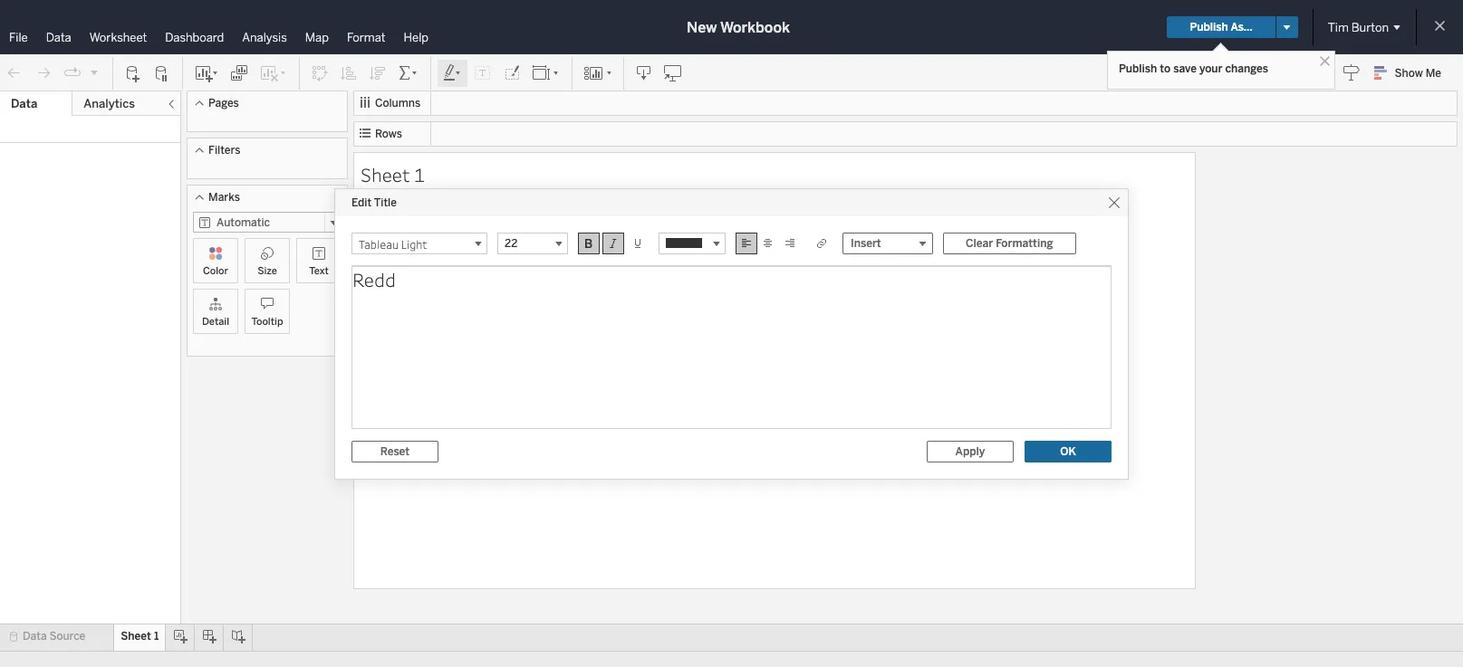Task type: vqa. For each thing, say whether or not it's contained in the screenshot.
Name
no



Task type: locate. For each thing, give the bounding box(es) containing it.
1 right source
[[154, 631, 159, 643]]

tim
[[1328, 20, 1349, 34]]

0 horizontal spatial sheet
[[121, 631, 151, 643]]

duplicate image
[[230, 64, 248, 82]]

file
[[9, 31, 28, 44]]

show me button
[[1366, 59, 1458, 87]]

sheet right source
[[121, 631, 151, 643]]

publish inside button
[[1190, 21, 1229, 34]]

title
[[374, 196, 397, 209]]

publish left as...
[[1190, 21, 1229, 34]]

detail
[[202, 316, 229, 328]]

show labels image
[[474, 64, 492, 82]]

sheet 1 right source
[[121, 631, 159, 643]]

1 horizontal spatial publish
[[1190, 21, 1229, 34]]

rows
[[375, 128, 402, 140]]

source
[[49, 631, 85, 643]]

publish for publish as...
[[1190, 21, 1229, 34]]

tooltip
[[251, 316, 283, 328]]

highlight image
[[442, 64, 463, 82]]

dashboard
[[165, 31, 224, 44]]

data down "undo" image
[[11, 97, 37, 111]]

publish as...
[[1190, 21, 1253, 34]]

your
[[1200, 63, 1223, 75]]

as...
[[1231, 21, 1253, 34]]

data left source
[[23, 631, 47, 643]]

sheet
[[361, 162, 410, 187], [121, 631, 151, 643]]

sheet 1 up title
[[361, 162, 425, 187]]

publish
[[1190, 21, 1229, 34], [1119, 63, 1158, 75]]

redo image
[[34, 64, 53, 82]]

replay animation image
[[89, 67, 100, 77]]

1 horizontal spatial sheet 1
[[361, 162, 425, 187]]

edit title
[[352, 196, 397, 209]]

ok button
[[1025, 441, 1112, 463]]

1 down columns
[[414, 162, 425, 187]]

sheet up title
[[361, 162, 410, 187]]

edit title dialog
[[335, 189, 1128, 479]]

0 vertical spatial publish
[[1190, 21, 1229, 34]]

reset
[[380, 445, 410, 458]]

1 horizontal spatial 1
[[414, 162, 425, 187]]

analysis
[[242, 31, 287, 44]]

download image
[[635, 64, 653, 82]]

replay animation image
[[63, 64, 82, 82]]

analytics
[[84, 97, 135, 111]]

sheet 1
[[361, 162, 425, 187], [121, 631, 159, 643]]

2 vertical spatial data
[[23, 631, 47, 643]]

publish as... button
[[1168, 16, 1276, 38]]

1 horizontal spatial sheet
[[361, 162, 410, 187]]

format workbook image
[[503, 64, 521, 82]]

worksheet
[[89, 31, 147, 44]]

clear formatting button
[[943, 232, 1076, 254]]

ok
[[1061, 445, 1076, 458]]

0 vertical spatial sheet 1
[[361, 162, 425, 187]]

1 vertical spatial publish
[[1119, 63, 1158, 75]]

color
[[203, 266, 228, 277]]

publish left to
[[1119, 63, 1158, 75]]

swap rows and columns image
[[311, 64, 329, 82]]

show me
[[1395, 67, 1442, 80]]

map
[[305, 31, 329, 44]]

data
[[46, 31, 71, 44], [11, 97, 37, 111], [23, 631, 47, 643]]

new worksheet image
[[194, 64, 219, 82]]

0 horizontal spatial publish
[[1119, 63, 1158, 75]]

0 horizontal spatial 1
[[154, 631, 159, 643]]

data up replay animation image
[[46, 31, 71, 44]]

1 vertical spatial sheet
[[121, 631, 151, 643]]

0 vertical spatial 1
[[414, 162, 425, 187]]

formatting
[[996, 237, 1054, 250]]

edit
[[352, 196, 372, 209]]

1 vertical spatial sheet 1
[[121, 631, 159, 643]]

1
[[414, 162, 425, 187], [154, 631, 159, 643]]

0 vertical spatial sheet
[[361, 162, 410, 187]]



Task type: describe. For each thing, give the bounding box(es) containing it.
reset button
[[352, 441, 439, 463]]

1 vertical spatial data
[[11, 97, 37, 111]]

clear formatting
[[966, 237, 1054, 250]]

me
[[1426, 67, 1442, 80]]

totals image
[[398, 64, 420, 82]]

clear sheet image
[[259, 64, 288, 82]]

apply button
[[927, 441, 1014, 463]]

workbook
[[720, 19, 790, 36]]

changes
[[1226, 63, 1269, 75]]

apply
[[956, 445, 985, 458]]

burton
[[1352, 20, 1389, 34]]

text
[[309, 266, 329, 277]]

clear
[[966, 237, 993, 250]]

filters
[[208, 144, 240, 157]]

sort ascending image
[[340, 64, 358, 82]]

publish for publish to save your changes
[[1119, 63, 1158, 75]]

help
[[404, 31, 429, 44]]

show/hide cards image
[[584, 64, 613, 82]]

collapse image
[[166, 99, 177, 110]]

pages
[[208, 97, 239, 110]]

publish your workbook to edit in tableau desktop image
[[664, 64, 682, 82]]

format
[[347, 31, 386, 44]]

data source
[[23, 631, 85, 643]]

pause auto updates image
[[153, 64, 171, 82]]

data guide image
[[1343, 63, 1361, 82]]

marks
[[208, 191, 240, 204]]

save
[[1174, 63, 1197, 75]]

publish to save your changes
[[1119, 63, 1269, 75]]

undo image
[[5, 64, 24, 82]]

new data source image
[[124, 64, 142, 82]]

to
[[1160, 63, 1171, 75]]

new
[[687, 19, 717, 36]]

1 vertical spatial 1
[[154, 631, 159, 643]]

fit image
[[532, 64, 561, 82]]

columns
[[375, 97, 421, 110]]

new workbook
[[687, 19, 790, 36]]

tim burton
[[1328, 20, 1389, 34]]

show
[[1395, 67, 1423, 80]]

0 horizontal spatial sheet 1
[[121, 631, 159, 643]]

0 vertical spatial data
[[46, 31, 71, 44]]

sort descending image
[[369, 64, 387, 82]]

close image
[[1317, 53, 1334, 70]]

size
[[258, 266, 277, 277]]



